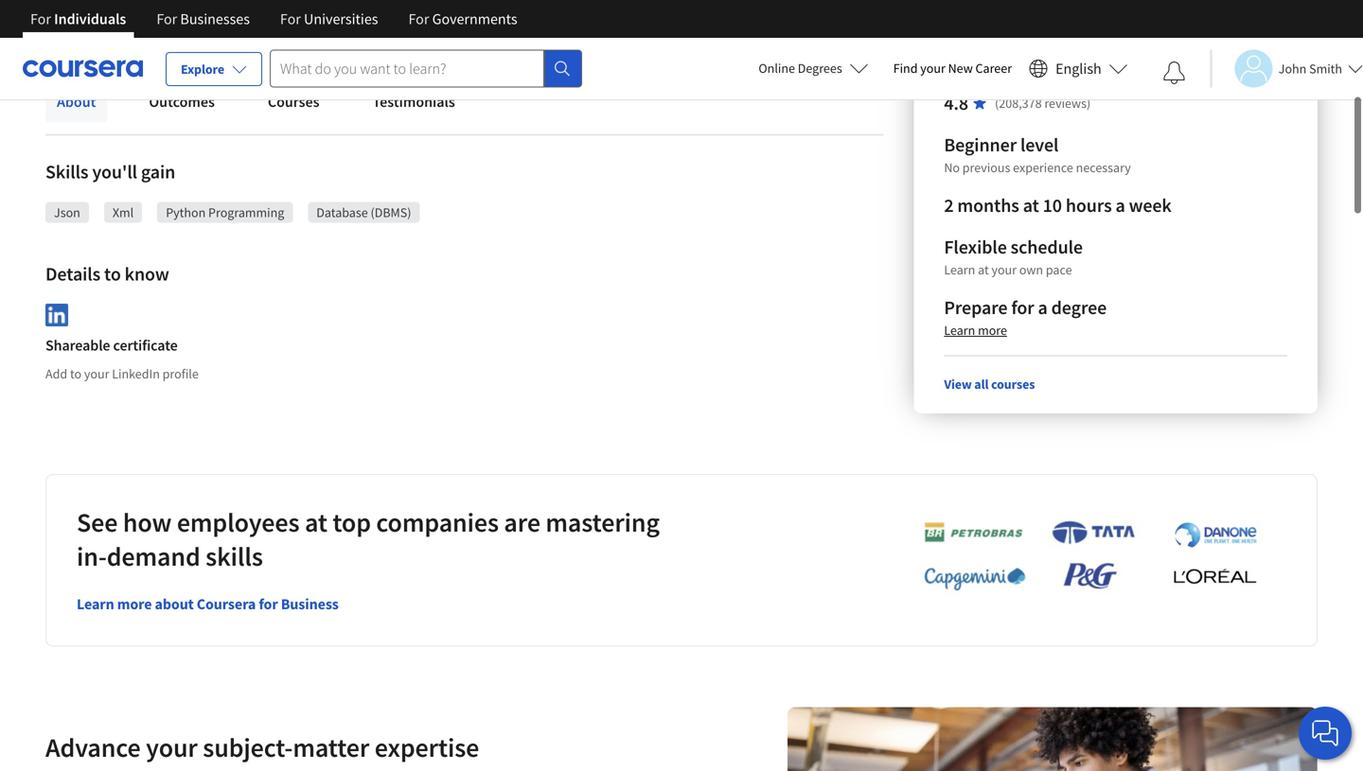 Task type: locate. For each thing, give the bounding box(es) containing it.
details to know
[[45, 262, 169, 286]]

a right of
[[1093, 40, 1100, 57]]

beginner level no previous experience necessary
[[944, 133, 1131, 176]]

4 for from the left
[[409, 9, 429, 28]]

view
[[944, 376, 972, 393]]

know
[[125, 262, 169, 286]]

learn down flexible in the top of the page
[[944, 262, 975, 279]]

matter
[[293, 731, 369, 764]]

to for your
[[70, 366, 82, 383]]

1 vertical spatial at
[[978, 262, 989, 279]]

10
[[1043, 194, 1062, 218]]

prepare for a degree learn more
[[944, 296, 1107, 339]]

view all courses link
[[944, 376, 1035, 393]]

learn
[[271, 3, 307, 22], [944, 262, 975, 279], [944, 322, 975, 339], [77, 595, 114, 614]]

learn inside "flexible schedule learn at your own pace"
[[944, 262, 975, 279]]

coursera enterprise logos image
[[896, 520, 1274, 602]]

to left the know
[[104, 262, 121, 286]]

for left universities
[[280, 9, 301, 28]]

0 horizontal spatial a
[[1038, 296, 1048, 320]]

0 vertical spatial for
[[1012, 296, 1034, 320]]

skills
[[45, 160, 88, 184]]

months
[[958, 194, 1020, 218]]

to
[[104, 262, 121, 286], [70, 366, 82, 383]]

necessary
[[1076, 159, 1131, 176]]

3 for from the left
[[280, 9, 301, 28]]

shareable
[[45, 336, 110, 355]]

for up what do you want to learn? 'text box'
[[409, 9, 429, 28]]

profile
[[163, 366, 199, 383]]

to right add
[[70, 366, 82, 383]]

employees
[[177, 506, 300, 539]]

learn more link
[[271, 1, 344, 24], [944, 322, 1007, 339]]

0 vertical spatial to
[[104, 262, 121, 286]]

2 vertical spatial a
[[1038, 296, 1048, 320]]

for
[[1012, 296, 1034, 320], [259, 595, 278, 614]]

5
[[1071, 14, 1080, 38]]

learn more link up courses at the left
[[271, 1, 344, 24]]

1 horizontal spatial a
[[1093, 40, 1100, 57]]

degrees
[[798, 60, 842, 77]]

0 vertical spatial in-
[[966, 40, 981, 57]]

banner navigation
[[15, 0, 533, 38]]

1 vertical spatial more
[[978, 322, 1007, 339]]

at inside "flexible schedule learn at your own pace"
[[978, 262, 989, 279]]

1 horizontal spatial to
[[104, 262, 121, 286]]

john smith
[[1279, 60, 1343, 77]]

online
[[759, 60, 795, 77]]

more inside 'prepare for a degree learn more'
[[978, 322, 1007, 339]]

python
[[166, 204, 206, 221]]

at down flexible in the top of the page
[[978, 262, 989, 279]]

(208,378
[[995, 95, 1042, 112]]

1 vertical spatial learn more link
[[944, 322, 1007, 339]]

learn more link down the prepare
[[944, 322, 1007, 339]]

depth
[[981, 40, 1013, 57]]

with
[[104, 3, 132, 22]]

learn more link for prepare for a degree
[[944, 322, 1007, 339]]

0 horizontal spatial more
[[117, 595, 152, 614]]

more for learn more about coursera for business
[[117, 595, 152, 614]]

1 horizontal spatial learn more link
[[944, 322, 1007, 339]]

0 vertical spatial learn more link
[[271, 1, 344, 24]]

prepare
[[944, 296, 1008, 320]]

programming
[[208, 204, 284, 221]]

at left 10
[[1023, 194, 1039, 218]]

your left own
[[992, 262, 1017, 279]]

0 vertical spatial more
[[310, 3, 344, 22]]

None search field
[[270, 50, 582, 88]]

testimonials link
[[361, 81, 467, 123]]

subject-
[[203, 731, 293, 764]]

1 horizontal spatial more
[[310, 3, 344, 22]]

your right 'find'
[[921, 60, 946, 77]]

2 horizontal spatial a
[[1116, 194, 1125, 218]]

learn inside 'prepare for a degree learn more'
[[944, 322, 975, 339]]

demand
[[107, 540, 200, 574]]

more for learn more
[[310, 3, 344, 22]]

1 horizontal spatial at
[[978, 262, 989, 279]]

0 horizontal spatial learn more link
[[271, 1, 344, 24]]

json
[[54, 204, 80, 221]]

for left individuals
[[30, 9, 51, 28]]

own
[[1020, 262, 1043, 279]]

for individuals
[[30, 9, 126, 28]]

certificate
[[113, 336, 178, 355]]

1 horizontal spatial in-
[[966, 40, 981, 57]]

specialization - 5 course series get in-depth knowledge of a subject
[[944, 14, 1188, 57]]

database (dbms)
[[317, 204, 411, 221]]

show notifications image
[[1163, 62, 1186, 84]]

0 horizontal spatial at
[[305, 506, 327, 539]]

learn down demand
[[77, 595, 114, 614]]

0 horizontal spatial for
[[259, 595, 278, 614]]

for businesses
[[157, 9, 250, 28]]

a left degree
[[1038, 296, 1048, 320]]

business
[[281, 595, 339, 614]]

at left top
[[305, 506, 327, 539]]

coursera image
[[23, 53, 143, 84]]

knowledge
[[1016, 40, 1077, 57]]

1 vertical spatial in-
[[77, 540, 107, 574]]

0 horizontal spatial to
[[70, 366, 82, 383]]

english
[[1056, 59, 1102, 78]]

1 vertical spatial for
[[259, 595, 278, 614]]

shareable certificate
[[45, 336, 178, 355]]

at inside see how employees at top companies are mastering in-demand skills
[[305, 506, 327, 539]]

about
[[155, 595, 194, 614]]

for for universities
[[280, 9, 301, 28]]

for
[[30, 9, 51, 28], [157, 9, 177, 28], [280, 9, 301, 28], [409, 9, 429, 28]]

2 horizontal spatial more
[[978, 322, 1007, 339]]

add
[[45, 366, 67, 383]]

2 for from the left
[[157, 9, 177, 28]]

0 vertical spatial at
[[1023, 194, 1039, 218]]

your left the subject-
[[146, 731, 198, 764]]

at for flexible schedule learn at your own pace
[[978, 262, 989, 279]]

learn down the prepare
[[944, 322, 975, 339]]

0 horizontal spatial in-
[[77, 540, 107, 574]]

1 vertical spatial a
[[1116, 194, 1125, 218]]

for down own
[[1012, 296, 1034, 320]]

in- right "get"
[[966, 40, 981, 57]]

at
[[1023, 194, 1039, 218], [978, 262, 989, 279], [305, 506, 327, 539]]

to for know
[[104, 262, 121, 286]]

1 for from the left
[[30, 9, 51, 28]]

your
[[921, 60, 946, 77], [992, 262, 1017, 279], [84, 366, 109, 383], [146, 731, 198, 764]]

2 vertical spatial at
[[305, 506, 327, 539]]

flexible schedule learn at your own pace
[[944, 235, 1083, 279]]

see
[[77, 506, 118, 539]]

online degrees button
[[744, 47, 884, 89]]

2 vertical spatial more
[[117, 595, 152, 614]]

skills you'll gain
[[45, 160, 175, 184]]

1 horizontal spatial for
[[1012, 296, 1034, 320]]

for inside 'prepare for a degree learn more'
[[1012, 296, 1034, 320]]

reviews)
[[1045, 95, 1091, 112]]

learn more about coursera for business link
[[77, 595, 339, 614]]

a left "week"
[[1116, 194, 1125, 218]]

What do you want to learn? text field
[[270, 50, 544, 88]]

a
[[1093, 40, 1100, 57], [1116, 194, 1125, 218], [1038, 296, 1048, 320]]

for left businesses
[[157, 9, 177, 28]]

hours
[[1066, 194, 1112, 218]]

in- down see
[[77, 540, 107, 574]]

experience
[[1013, 159, 1074, 176]]

0 vertical spatial a
[[1093, 40, 1100, 57]]

for left business
[[259, 595, 278, 614]]

coursera plus image
[[135, 7, 251, 19]]

more
[[310, 3, 344, 22], [978, 322, 1007, 339], [117, 595, 152, 614]]

2 horizontal spatial at
[[1023, 194, 1039, 218]]

1 vertical spatial to
[[70, 366, 82, 383]]

learn more link for included with
[[271, 1, 344, 24]]



Task type: vqa. For each thing, say whether or not it's contained in the screenshot.
Add to your LinkedIn profile
yes



Task type: describe. For each thing, give the bounding box(es) containing it.
a inside specialization - 5 course series get in-depth knowledge of a subject
[[1093, 40, 1100, 57]]

in- inside see how employees at top companies are mastering in-demand skills
[[77, 540, 107, 574]]

(dbms)
[[371, 204, 411, 221]]

find your new career
[[893, 60, 1012, 77]]

your down shareable certificate
[[84, 366, 109, 383]]

find your new career link
[[884, 57, 1022, 80]]

xml
[[113, 204, 134, 221]]

of
[[1080, 40, 1091, 57]]

explore
[[181, 61, 224, 78]]

english button
[[1022, 38, 1136, 99]]

see how employees at top companies are mastering in-demand skills
[[77, 506, 660, 574]]

schedule
[[1011, 235, 1083, 259]]

outcomes link
[[138, 81, 226, 123]]

week
[[1129, 194, 1172, 218]]

a inside 'prepare for a degree learn more'
[[1038, 296, 1048, 320]]

included
[[45, 3, 101, 22]]

in- inside specialization - 5 course series get in-depth knowledge of a subject
[[966, 40, 981, 57]]

john
[[1279, 60, 1307, 77]]

linkedin
[[112, 366, 160, 383]]

for for governments
[[409, 9, 429, 28]]

learn more
[[271, 3, 344, 22]]

included with
[[45, 3, 135, 22]]

beginner
[[944, 133, 1017, 157]]

for universities
[[280, 9, 378, 28]]

database
[[317, 204, 368, 221]]

python programming
[[166, 204, 284, 221]]

new
[[948, 60, 973, 77]]

chat with us image
[[1310, 719, 1341, 749]]

online degrees
[[759, 60, 842, 77]]

are
[[504, 506, 541, 539]]

at for see how employees at top companies are mastering in-demand skills
[[305, 506, 327, 539]]

level
[[1021, 133, 1059, 157]]

universities
[[304, 9, 378, 28]]

find
[[893, 60, 918, 77]]

previous
[[963, 159, 1011, 176]]

expertise
[[375, 731, 479, 764]]

coursera
[[197, 595, 256, 614]]

courses
[[991, 376, 1035, 393]]

companies
[[376, 506, 499, 539]]

pace
[[1046, 262, 1072, 279]]

get
[[944, 40, 963, 57]]

gain
[[141, 160, 175, 184]]

individuals
[[54, 9, 126, 28]]

top
[[333, 506, 371, 539]]

degree
[[1052, 296, 1107, 320]]

2
[[944, 194, 954, 218]]

for for individuals
[[30, 9, 51, 28]]

for for businesses
[[157, 9, 177, 28]]

learn more about coursera for business
[[77, 595, 339, 614]]

about
[[57, 92, 96, 111]]

series
[[1141, 14, 1188, 38]]

course
[[1084, 14, 1138, 38]]

for governments
[[409, 9, 518, 28]]

advance
[[45, 731, 141, 764]]

subject
[[1103, 40, 1143, 57]]

testimonials
[[373, 92, 455, 111]]

explore button
[[166, 52, 262, 86]]

governments
[[432, 9, 518, 28]]

learn right businesses
[[271, 3, 307, 22]]

john smith button
[[1211, 50, 1363, 88]]

courses link
[[256, 81, 331, 123]]

about link
[[45, 81, 107, 123]]

2 months at 10 hours a week
[[944, 194, 1172, 218]]

no
[[944, 159, 960, 176]]

flexible
[[944, 235, 1007, 259]]

you'll
[[92, 160, 137, 184]]

specialization
[[944, 14, 1057, 38]]

your inside "flexible schedule learn at your own pace"
[[992, 262, 1017, 279]]

4.8
[[944, 92, 969, 115]]

advance your subject-matter expertise
[[45, 731, 479, 764]]

mastering
[[546, 506, 660, 539]]

career
[[976, 60, 1012, 77]]

(208,378 reviews)
[[995, 95, 1091, 112]]

businesses
[[180, 9, 250, 28]]

courses
[[268, 92, 320, 111]]

details
[[45, 262, 100, 286]]

how
[[123, 506, 172, 539]]

smith
[[1310, 60, 1343, 77]]

add to your linkedin profile
[[45, 366, 199, 383]]

all
[[975, 376, 989, 393]]

-
[[1061, 14, 1067, 38]]



